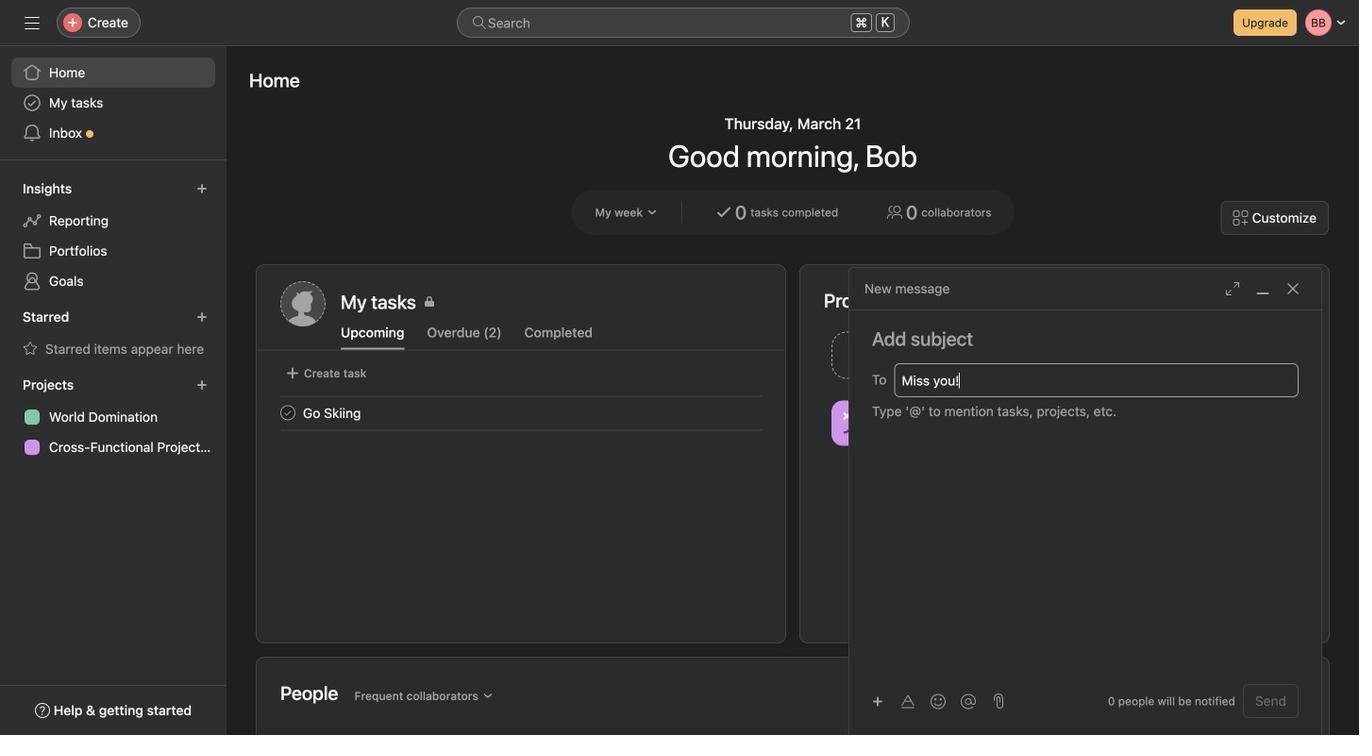 Task type: describe. For each thing, give the bounding box(es) containing it.
insert an object image
[[872, 696, 884, 708]]

close image
[[1286, 281, 1301, 296]]

add items to starred image
[[196, 312, 208, 323]]

Add subject text field
[[850, 326, 1322, 352]]

global element
[[0, 46, 227, 160]]

rocket image
[[1084, 344, 1107, 367]]

add profile photo image
[[280, 281, 326, 327]]

insights element
[[0, 172, 227, 300]]

Search tasks, projects, and more text field
[[457, 8, 910, 38]]

new project or portfolio image
[[196, 380, 208, 391]]

0 horizontal spatial list item
[[258, 396, 786, 430]]



Task type: locate. For each thing, give the bounding box(es) containing it.
hide sidebar image
[[25, 15, 40, 30]]

mark complete image
[[277, 402, 299, 424]]

None field
[[457, 8, 910, 38]]

line_and_symbols image
[[843, 412, 866, 435]]

projects element
[[0, 368, 227, 466]]

0 vertical spatial list item
[[824, 327, 1065, 384]]

list item
[[824, 327, 1065, 384], [258, 396, 786, 430]]

starred element
[[0, 300, 227, 368]]

at mention image
[[961, 694, 976, 710]]

expand popout to full screen image
[[1225, 281, 1241, 296]]

1 horizontal spatial list item
[[824, 327, 1065, 384]]

new insights image
[[196, 183, 208, 194]]

dialog
[[850, 268, 1322, 735]]

cell
[[898, 369, 1293, 392]]

minimize image
[[1256, 281, 1271, 296]]

1 vertical spatial list item
[[258, 396, 786, 430]]

toolbar
[[865, 688, 986, 715]]

Mark complete checkbox
[[277, 402, 299, 424]]



Task type: vqa. For each thing, say whether or not it's contained in the screenshot.
Minimize image
yes



